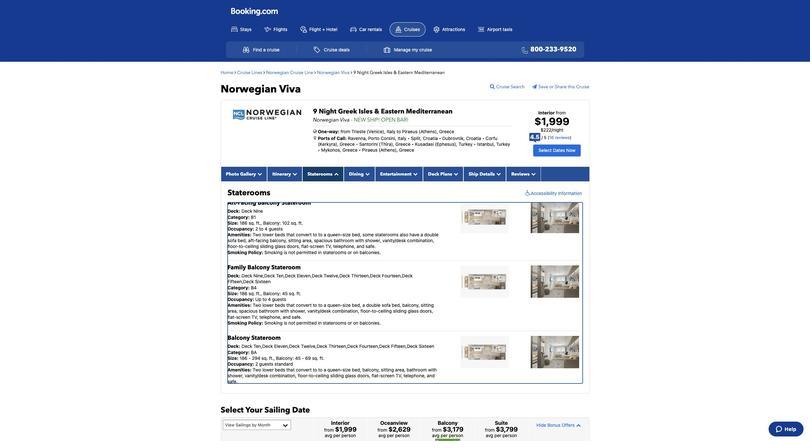 Task type: vqa. For each thing, say whether or not it's contained in the screenshot.
the right Port
no



Task type: locate. For each thing, give the bounding box(es) containing it.
size: down family
[[228, 291, 239, 296]]

deck up the 'ba'
[[242, 344, 252, 349]]

ceiling inside two lower beds that convert to to a queen-size bed, a double sofa bed, balcony, sitting area, spacious bathroom with shower, vanity/desk combination, floor-to-ceiling sliding glass doors, flat-screen tv, telephone, and safe. smoking policy: smoking is not permitted in staterooms or on balconies.
[[378, 308, 392, 314]]

norwegian viva down lines
[[221, 82, 301, 96]]

4 right the up
[[268, 297, 271, 302]]

0 horizontal spatial safe.
[[228, 379, 238, 384]]

1 deck: from the top
[[228, 208, 240, 214]]

2 size: from the top
[[228, 291, 239, 296]]

2 down 294
[[255, 361, 258, 367]]

from for interior from $1,999 $222 / night
[[556, 110, 566, 115]]

croatia up kusadasi
[[423, 135, 438, 141]]

norwegian viva
[[317, 69, 350, 76], [221, 82, 301, 96]]

cruise right find
[[267, 47, 280, 52]]

0 vertical spatial in
[[318, 250, 322, 255]]

2 chevron down image from the left
[[495, 172, 501, 176]]

3 person from the left
[[449, 433, 463, 438]]

interior
[[331, 420, 350, 426]]

flight
[[309, 26, 321, 32]]

2 horizontal spatial balcony,
[[403, 303, 420, 308]]

cruise inside "link"
[[324, 47, 337, 52]]

ft., up standard
[[269, 355, 275, 361]]

category: for family balcony stateroom
[[228, 285, 250, 290]]

santorini
[[359, 141, 378, 147]]

policy:
[[248, 250, 263, 255], [248, 320, 263, 326]]

45 inside category: b4 size: 186 sq. ft., balcony: 45 sq. ft. occupancy: up to 4 guests amenities:
[[282, 291, 288, 296]]

1 category: from the top
[[228, 214, 250, 220]]

1 horizontal spatial ten,deck
[[276, 273, 296, 279]]

shower,
[[365, 238, 381, 243], [290, 308, 306, 314], [228, 373, 244, 379]]

1 vertical spatial flat-
[[228, 314, 236, 320]]

0 vertical spatial sitting
[[288, 238, 301, 243]]

2 horizontal spatial angle right image
[[314, 70, 316, 75]]

greek for 9 night greek isles & eastern mediterranean
[[370, 69, 382, 76]]

1 person from the left
[[342, 433, 356, 438]]

2 amenities: from the top
[[228, 303, 252, 308]]

0 vertical spatial doors,
[[287, 244, 300, 249]]

0 horizontal spatial vanity/desk
[[245, 373, 268, 379]]

deck inside balcony stateroom deck: deck ten,deck eleven,deck twelve,deck thirteen,deck fourteen,deck fifteen,deck sixteen
[[242, 344, 252, 349]]

sitting inside two lower beds that convert to to a queen-size bed, a double sofa bed, balcony, sitting area, spacious bathroom with shower, vanity/desk combination, floor-to-ceiling sliding glass doors, flat-screen tv, telephone, and safe. smoking policy: smoking is not permitted in staterooms or on balconies.
[[421, 303, 434, 308]]

0 vertical spatial /
[[552, 127, 553, 133]]

1 vertical spatial shower,
[[290, 308, 306, 314]]

viva left angle right image
[[341, 69, 350, 76]]

shower, inside two lower beds that convert to to a queen-size bed, a double sofa bed, balcony, sitting area, spacious bathroom with shower, vanity/desk combination, floor-to-ceiling sliding glass doors, flat-screen tv, telephone, and safe. smoking policy: smoking is not permitted in staterooms or on balconies.
[[290, 308, 306, 314]]

flight + hotel
[[309, 26, 337, 32]]

size inside two lower beds that convert to to a queen-size bed, a double sofa bed, balcony, sitting area, spacious bathroom with shower, vanity/desk combination, floor-to-ceiling sliding glass doors, flat-screen tv, telephone, and safe. smoking policy: smoking is not permitted in staterooms or on balconies.
[[343, 303, 351, 308]]

1 size: from the top
[[228, 220, 239, 226]]

1 convert from the top
[[296, 232, 312, 237]]

plans
[[441, 171, 452, 177]]

sliding inside two lower beds that convert to to a queen-size bed, some staterooms also have a double sofa bed, aft-facing balcony, sitting area, spacious bathroom with shower, vanity/desk combination, floor-to-ceiling sliding glass doors, flat-screen tv, telephone, and safe. smoking policy: smoking is not permitted in staterooms or on balconies.
[[260, 244, 274, 249]]

1 vertical spatial 186
[[240, 291, 247, 296]]

map marker image
[[314, 136, 316, 140]]

per down suite
[[495, 433, 502, 438]]

chevron down image left the 'itinerary'
[[256, 172, 262, 176]]

$2,629
[[389, 426, 411, 433]]

0 horizontal spatial combination,
[[270, 373, 297, 379]]

stateroom inside aft-facing balcony stateroom deck: deck nine
[[282, 199, 311, 207]]

from for balcony from $3,179 avg per person
[[432, 427, 442, 433]]

beds inside two lower beds that convert to to a queen-size bed, a double sofa bed, balcony, sitting area, spacious bathroom with shower, vanity/desk combination, floor-to-ceiling sliding glass doors, flat-screen tv, telephone, and safe. smoking policy: smoking is not permitted in staterooms or on balconies.
[[275, 303, 285, 308]]

1 horizontal spatial $1,999
[[535, 115, 570, 127]]

glass
[[275, 244, 286, 249], [408, 308, 419, 314], [345, 373, 356, 379]]

1 horizontal spatial vanity/desk
[[308, 308, 331, 314]]

by
[[252, 422, 257, 428]]

1 occupancy: from the top
[[228, 226, 254, 232]]

person for $2,629
[[395, 433, 410, 438]]

1 vertical spatial is
[[284, 320, 287, 326]]

2 vertical spatial ft.,
[[269, 355, 275, 361]]

from right interior
[[556, 110, 566, 115]]

1 vertical spatial /
[[542, 135, 543, 140]]

3 that from the top
[[287, 367, 295, 373]]

1 vertical spatial sliding
[[393, 308, 407, 314]]

$3,799
[[496, 426, 518, 433]]

deck down facing
[[242, 208, 252, 214]]

2 vertical spatial to-
[[309, 373, 316, 379]]

2 lower from the top
[[263, 303, 274, 308]]

1 horizontal spatial sofa
[[382, 303, 391, 308]]

night inside 9 night greek isles & eastern mediterranean norwegian viva - new ship! open bar!
[[319, 107, 337, 116]]

1 vertical spatial fourteen,deck
[[359, 344, 390, 349]]

0 vertical spatial &
[[394, 69, 397, 76]]

isles for 9 night greek isles & eastern mediterranean
[[384, 69, 393, 76]]

mediterranean down my
[[415, 69, 445, 76]]

3 occupancy: from the top
[[228, 361, 254, 367]]

1 horizontal spatial select
[[539, 148, 552, 153]]

occupancy: inside category: b4 size: 186 sq. ft., balcony: 45 sq. ft. occupancy: up to 4 guests amenities:
[[228, 297, 254, 302]]

4 chevron down image from the left
[[412, 172, 418, 176]]

sq. down deck nine,deck ten,deck eleven,deck twelve,deck thirteen,deck fourteen,deck fifteen,deck sixteen
[[289, 291, 295, 296]]

4 avg from the left
[[486, 433, 493, 438]]

thirteen,deck
[[351, 273, 381, 279], [329, 344, 358, 349]]

- inside 9 night greek isles & eastern mediterranean norwegian viva - new ship! open bar!
[[351, 116, 353, 123]]

0 horizontal spatial sliding
[[260, 244, 274, 249]]

chevron down image inside ship details "dropdown button"
[[495, 172, 501, 176]]

2 two from the top
[[253, 303, 261, 308]]

suite from $3,799 avg per person
[[485, 420, 518, 438]]

italy up corsini,
[[387, 129, 396, 134]]

0 horizontal spatial spacious
[[239, 308, 258, 314]]

2 size from the top
[[343, 303, 351, 308]]

1 horizontal spatial floor-
[[298, 373, 309, 379]]

lower for family balcony stateroom
[[263, 303, 274, 308]]

0 horizontal spatial night
[[319, 107, 337, 116]]

chevron down image
[[452, 172, 458, 176], [495, 172, 501, 176], [530, 172, 536, 176]]

balcony
[[258, 199, 280, 207], [248, 264, 270, 272], [228, 334, 250, 342], [438, 420, 458, 426]]

3 deck: from the top
[[228, 344, 240, 349]]

beds inside two lower beds that convert to to a queen-size bed, some staterooms also have a double sofa bed, aft-facing balcony, sitting area, spacious bathroom with shower, vanity/desk combination, floor-to-ceiling sliding glass doors, flat-screen tv, telephone, and safe. smoking policy: smoking is not permitted in staterooms or on balconies.
[[275, 232, 285, 237]]

size: left 294
[[228, 355, 239, 361]]

186 for aft-facing balcony stateroom
[[240, 220, 247, 226]]

2 that from the top
[[287, 303, 295, 308]]

1 croatia from the left
[[423, 135, 438, 141]]

4.5
[[531, 134, 540, 140]]

balcony: down nine,deck
[[263, 291, 281, 296]]

1 not from the top
[[288, 250, 295, 255]]

size for family balcony stateroom
[[343, 303, 351, 308]]

1 vertical spatial twelve,deck
[[301, 344, 328, 349]]

1 2 from the top
[[255, 226, 258, 232]]

1 chevron down image from the left
[[256, 172, 262, 176]]

sq. right 102
[[291, 220, 297, 226]]

1 vertical spatial mediterranean
[[406, 107, 453, 116]]

& up ship! at the left of the page
[[374, 107, 379, 116]]

permitted inside two lower beds that convert to to a queen-size bed, some staterooms also have a double sofa bed, aft-facing balcony, sitting area, spacious bathroom with shower, vanity/desk combination, floor-to-ceiling sliding glass doors, flat-screen tv, telephone, and safe. smoking policy: smoking is not permitted in staterooms or on balconies.
[[297, 250, 317, 255]]

0 vertical spatial screen
[[310, 244, 324, 249]]

- left new at left
[[351, 116, 353, 123]]

186 down facing
[[240, 220, 247, 226]]

category: inside category: b4 size: 186 sq. ft., balcony: 45 sq. ft. occupancy: up to 4 guests amenities:
[[228, 285, 250, 290]]

3 beds from the top
[[275, 367, 285, 373]]

flat- inside two lower beds that convert to to a queen-size bed, balcony, sitting area, bathroom with shower, vanity/desk combination, floor-to-ceiling sliding glass doors, flat-screen tv, telephone, and safe. 12212, 12812, 13210, 13810, 14192, 14792, 15198, 15798, 16192, and 16792.
[[372, 373, 381, 379]]

1 amenities: from the top
[[228, 232, 252, 237]]

3 lower from the top
[[263, 367, 274, 373]]

2 vertical spatial ceiling
[[316, 373, 329, 379]]

0 vertical spatial policy:
[[248, 250, 263, 255]]

chevron down image
[[256, 172, 262, 176], [291, 172, 297, 176], [364, 172, 370, 176], [412, 172, 418, 176]]

1 vertical spatial ft.,
[[256, 291, 262, 296]]

16792.
[[252, 391, 266, 396]]

2 deck: from the top
[[228, 273, 240, 279]]

safe. inside two lower beds that convert to to a queen-size bed, some staterooms also have a double sofa bed, aft-facing balcony, sitting area, spacious bathroom with shower, vanity/desk combination, floor-to-ceiling sliding glass doors, flat-screen tv, telephone, and safe. smoking policy: smoking is not permitted in staterooms or on balconies.
[[366, 244, 376, 249]]

3 angle right image from the left
[[314, 70, 316, 75]]

balcony: left 102
[[263, 220, 281, 226]]

1 horizontal spatial sixteen
[[419, 344, 434, 349]]

night right angle right image
[[357, 69, 369, 76]]

isles down the travel menu navigation
[[384, 69, 393, 76]]

category: left b4
[[228, 285, 250, 290]]

0 vertical spatial viva
[[341, 69, 350, 76]]

1 vertical spatial $1,999
[[335, 426, 357, 433]]

call:
[[337, 135, 347, 141]]

dining
[[349, 171, 364, 177]]

eastern down manage my cruise dropdown button
[[398, 69, 413, 76]]

mediterranean for 9 night greek isles & eastern mediterranean
[[415, 69, 445, 76]]

cruise
[[324, 47, 337, 52], [237, 69, 251, 76], [290, 69, 304, 76], [497, 84, 510, 90], [576, 84, 590, 90]]

select for select your sailing date
[[221, 405, 244, 416]]

avg inside 'interior from $1,999 avg per person'
[[325, 433, 332, 438]]

viva down norwegian cruise line
[[279, 82, 301, 96]]

3 chevron down image from the left
[[530, 172, 536, 176]]

ten,deck up the 'ba'
[[254, 344, 273, 349]]

0 vertical spatial two
[[253, 232, 261, 237]]

0 vertical spatial with
[[355, 238, 364, 243]]

lower up 16792. at left bottom
[[263, 367, 274, 373]]

two down the up
[[253, 303, 261, 308]]

or inside two lower beds that convert to to a queen-size bed, a double sofa bed, balcony, sitting area, spacious bathroom with shower, vanity/desk combination, floor-to-ceiling sliding glass doors, flat-screen tv, telephone, and safe. smoking policy: smoking is not permitted in staterooms or on balconies.
[[348, 320, 352, 326]]

1 horizontal spatial to-
[[309, 373, 316, 379]]

9 for 9 night greek isles & eastern mediterranean norwegian viva - new ship! open bar!
[[313, 107, 317, 116]]

2 permitted from the top
[[297, 320, 317, 326]]

45
[[282, 291, 288, 296], [295, 355, 301, 361]]

1 size from the top
[[343, 232, 351, 237]]

2 category: from the top
[[228, 285, 250, 290]]

0 vertical spatial balcony,
[[270, 238, 287, 243]]

category: for aft-facing balcony stateroom
[[228, 214, 250, 220]]

eastern for 9 night greek isles & eastern mediterranean
[[398, 69, 413, 76]]

greek up new at left
[[338, 107, 357, 116]]

stateroom up 102
[[282, 199, 311, 207]]

0 vertical spatial not
[[288, 250, 295, 255]]

airport
[[487, 26, 502, 32]]

date
[[292, 405, 310, 416]]

greece down ravenna,
[[343, 147, 358, 153]]

two down 294
[[253, 367, 261, 373]]

angle right image right lines
[[263, 70, 265, 75]]

cruise left search
[[497, 84, 510, 90]]

sliding
[[260, 244, 274, 249], [393, 308, 407, 314], [330, 373, 344, 379]]

chevron up image for staterooms
[[333, 172, 339, 176]]

2 not from the top
[[288, 320, 295, 326]]

0 vertical spatial thirteen,deck
[[351, 273, 381, 279]]

1 vertical spatial fifteen,deck
[[391, 344, 418, 349]]

1 vertical spatial beds
[[275, 303, 285, 308]]

have
[[410, 232, 420, 237]]

chevron down image for photo gallery
[[256, 172, 262, 176]]

person for $3,799
[[503, 433, 517, 438]]

with
[[355, 238, 364, 243], [280, 308, 289, 314], [428, 367, 437, 373]]

guests inside category: b4 size: 186 sq. ft., balcony: 45 sq. ft. occupancy: up to 4 guests amenities:
[[272, 297, 286, 302]]

occupancy: for aft-facing balcony stateroom
[[228, 226, 254, 232]]

norwegian down the cruise lines
[[221, 82, 277, 96]]

avg down interior
[[325, 433, 332, 438]]

2 horizontal spatial with
[[428, 367, 437, 373]]

2 horizontal spatial vanity/desk
[[383, 238, 406, 243]]

1 lower from the top
[[263, 232, 274, 237]]

person down suite
[[503, 433, 517, 438]]

2 horizontal spatial glass
[[408, 308, 419, 314]]

or
[[550, 84, 554, 90], [348, 250, 352, 255], [348, 320, 352, 326]]

ft., down nine at the left of the page
[[256, 220, 262, 226]]

2 on from the top
[[353, 320, 359, 326]]

0 horizontal spatial 9
[[313, 107, 317, 116]]

0 horizontal spatial balcony,
[[270, 238, 287, 243]]

3 chevron down image from the left
[[364, 172, 370, 176]]

amenities: for aft-facing balcony stateroom
[[228, 232, 252, 237]]

in up balcony stateroom deck: deck ten,deck eleven,deck twelve,deck thirteen,deck fourteen,deck fifteen,deck sixteen
[[318, 320, 322, 326]]

stays
[[240, 26, 252, 32]]

double
[[424, 232, 439, 237], [366, 303, 381, 308]]

& inside 9 night greek isles & eastern mediterranean norwegian viva - new ship! open bar!
[[374, 107, 379, 116]]

lower down nine,deck
[[263, 303, 274, 308]]

2 186 from the top
[[240, 291, 247, 296]]

two
[[253, 232, 261, 237], [253, 303, 261, 308], [253, 367, 261, 373]]

1 policy: from the top
[[248, 250, 263, 255]]

1 vertical spatial glass
[[408, 308, 419, 314]]

norwegian up one- in the top of the page
[[313, 116, 339, 123]]

twelve,deck inside deck nine,deck ten,deck eleven,deck twelve,deck thirteen,deck fourteen,deck fifteen,deck sixteen
[[324, 273, 350, 279]]

angle right image for norwegian
[[314, 70, 316, 75]]

interior
[[539, 110, 555, 115]]

2 2 from the top
[[255, 361, 258, 367]]

two for aft-facing balcony stateroom
[[253, 232, 261, 237]]

1 avg from the left
[[325, 433, 332, 438]]

1 two from the top
[[253, 232, 261, 237]]

chevron down image left reviews
[[495, 172, 501, 176]]

staterooms up facing
[[228, 188, 270, 198]]

2 vertical spatial two
[[253, 367, 261, 373]]

(athens), up kusadasi
[[419, 129, 438, 134]]

that for family balcony stateroom
[[287, 303, 295, 308]]

policy: inside two lower beds that convert to to a queen-size bed, some staterooms also have a double sofa bed, aft-facing balcony, sitting area, spacious bathroom with shower, vanity/desk combination, floor-to-ceiling sliding glass doors, flat-screen tv, telephone, and safe. smoking policy: smoking is not permitted in staterooms or on balconies.
[[248, 250, 263, 255]]

per inside 'interior from $1,999 avg per person'
[[334, 433, 340, 438]]

13810,
[[352, 385, 366, 390]]

two lower beds that convert to to a queen-size bed, a double sofa bed, balcony, sitting area, spacious bathroom with shower, vanity/desk combination, floor-to-ceiling sliding glass doors, flat-screen tv, telephone, and safe. smoking policy: smoking is not permitted in staterooms or on balconies.
[[228, 303, 434, 326]]

staterooms
[[375, 232, 399, 237], [323, 250, 347, 255], [323, 320, 347, 326]]

1 horizontal spatial &
[[394, 69, 397, 76]]

2 vertical spatial 186
[[240, 355, 247, 361]]

safe. inside two lower beds that convert to to a queen-size bed, a double sofa bed, balcony, sitting area, spacious bathroom with shower, vanity/desk combination, floor-to-ceiling sliding glass doors, flat-screen tv, telephone, and safe. smoking policy: smoking is not permitted in staterooms or on balconies.
[[292, 314, 302, 320]]

from down interior
[[324, 427, 334, 433]]

• up (ephesus), on the top right
[[439, 135, 441, 141]]

size: for family balcony stateroom
[[228, 291, 239, 296]]

4 for aft-facing balcony stateroom
[[265, 226, 268, 232]]

eleven,deck inside deck nine,deck ten,deck eleven,deck twelve,deck thirteen,deck fourteen,deck fifteen,deck sixteen
[[297, 273, 323, 279]]

category:
[[228, 214, 250, 220], [228, 285, 250, 290], [228, 350, 250, 355]]

0 vertical spatial double
[[424, 232, 439, 237]]

piraeus down santorini
[[362, 147, 378, 153]]

0 vertical spatial shower,
[[365, 238, 381, 243]]

cruise for find a cruise
[[267, 47, 280, 52]]

0 horizontal spatial glass
[[275, 244, 286, 249]]

beds
[[275, 232, 285, 237], [275, 303, 285, 308], [275, 367, 285, 373]]

select down 5
[[539, 148, 552, 153]]

piraeus inside santorini (thira), greece • kusadasi (ephesus), turkey • istanbul, turkey • mykonos, greece • piraeus (athens), greece
[[362, 147, 378, 153]]

0 vertical spatial area,
[[303, 238, 313, 243]]

2 vertical spatial tv,
[[396, 373, 403, 379]]

2 horizontal spatial tv,
[[396, 373, 403, 379]]

3 amenities: from the top
[[228, 367, 252, 373]]

kusadasi
[[415, 141, 434, 147]]

aft-
[[248, 238, 256, 243]]

screen inside two lower beds that convert to to a queen-size bed, some staterooms also have a double sofa bed, aft-facing balcony, sitting area, spacious bathroom with shower, vanity/desk combination, floor-to-ceiling sliding glass doors, flat-screen tv, telephone, and safe. smoking policy: smoking is not permitted in staterooms or on balconies.
[[310, 244, 324, 249]]

recommended image
[[435, 439, 460, 441]]

your
[[245, 405, 263, 416]]

4.5 / 5 ( 16 reviews )
[[531, 134, 572, 140]]

night up one- in the top of the page
[[319, 107, 337, 116]]

avg inside the suite from $3,799 avg per person
[[486, 433, 493, 438]]

2 is from the top
[[284, 320, 287, 326]]

greek
[[370, 69, 382, 76], [338, 107, 357, 116]]

bathroom
[[334, 238, 354, 243], [259, 308, 279, 314], [407, 367, 427, 373]]

2 horizontal spatial chevron down image
[[530, 172, 536, 176]]

from up recommended image
[[432, 427, 442, 433]]

person for $3,179
[[449, 433, 463, 438]]

186 inside category: b4 size: 186 sq. ft., balcony: 45 sq. ft. occupancy: up to 4 guests amenities:
[[240, 291, 247, 296]]

2 occupancy: from the top
[[228, 297, 254, 302]]

186 down family
[[240, 291, 247, 296]]

1 permitted from the top
[[297, 250, 317, 255]]

beds for family balcony stateroom
[[275, 303, 285, 308]]

amenities: inside category: b1 size: 186 sq. ft., balcony: 102 sq. ft. occupancy: 2 to 4 guests amenities:
[[228, 232, 252, 237]]

select for select          dates now
[[539, 148, 552, 153]]

norwegian cruise line image
[[232, 109, 302, 120]]

1 horizontal spatial cruise
[[420, 47, 432, 52]]

greece
[[439, 129, 454, 134], [340, 141, 355, 147], [396, 141, 411, 147], [343, 147, 358, 153], [399, 147, 414, 153]]

$3,179
[[443, 426, 464, 433]]

category: left the 'ba'
[[228, 350, 250, 355]]

norwegian viva left angle right image
[[317, 69, 350, 76]]

0 vertical spatial piraeus
[[402, 129, 418, 134]]

1 vertical spatial isles
[[359, 107, 373, 116]]

0 vertical spatial to-
[[239, 244, 245, 249]]

two inside two lower beds that convert to to a queen-size bed, a double sofa bed, balcony, sitting area, spacious bathroom with shower, vanity/desk combination, floor-to-ceiling sliding glass doors, flat-screen tv, telephone, and safe. smoking policy: smoking is not permitted in staterooms or on balconies.
[[253, 303, 261, 308]]

2 horizontal spatial ceiling
[[378, 308, 392, 314]]

avg down oceanview
[[379, 433, 386, 438]]

1 beds from the top
[[275, 232, 285, 237]]

per down oceanview
[[387, 433, 394, 438]]

1 per from the left
[[334, 433, 340, 438]]

deck down family
[[242, 273, 252, 279]]

convert for aft-facing balcony stateroom
[[296, 232, 312, 237]]

isles inside 9 night greek isles & eastern mediterranean norwegian viva - new ship! open bar!
[[359, 107, 373, 116]]

aft-
[[228, 199, 238, 207]]

2 balconies. from the top
[[360, 320, 381, 326]]

viva
[[341, 69, 350, 76], [279, 82, 301, 96], [340, 116, 350, 123]]

balcony: for aft-facing balcony stateroom
[[263, 220, 281, 226]]

hide bonus offers
[[537, 422, 575, 428]]

& for 9 night greek isles & eastern mediterranean
[[394, 69, 397, 76]]

3 size from the top
[[343, 367, 351, 373]]

screen
[[310, 244, 324, 249], [236, 314, 250, 320], [381, 373, 395, 379]]

/ left 5
[[542, 135, 543, 140]]

amenities: for family balcony stateroom
[[228, 303, 252, 308]]

avg for $3,179
[[432, 433, 440, 438]]

bathroom inside two lower beds that convert to to a queen-size bed, balcony, sitting area, bathroom with shower, vanity/desk combination, floor-to-ceiling sliding glass doors, flat-screen tv, telephone, and safe. 12212, 12812, 13210, 13810, 14192, 14792, 15198, 15798, 16192, and 16792.
[[407, 367, 427, 373]]

0 vertical spatial balconies.
[[360, 250, 381, 255]]

italy right corsini,
[[398, 135, 407, 141]]

telephone, inside two lower beds that convert to to a queen-size bed, some staterooms also have a double sofa bed, aft-facing balcony, sitting area, spacious bathroom with shower, vanity/desk combination, floor-to-ceiling sliding glass doors, flat-screen tv, telephone, and safe. smoking policy: smoking is not permitted in staterooms or on balconies.
[[333, 244, 356, 249]]

1 vertical spatial sitting
[[421, 303, 434, 308]]

0 horizontal spatial cruise
[[267, 47, 280, 52]]

view sailings by month
[[225, 422, 270, 428]]

floor-
[[228, 244, 239, 249], [361, 308, 372, 314], [298, 373, 309, 379]]

lower inside two lower beds that convert to to a queen-size bed, balcony, sitting area, bathroom with shower, vanity/desk combination, floor-to-ceiling sliding glass doors, flat-screen tv, telephone, and safe. 12212, 12812, 13210, 13810, 14192, 14792, 15198, 15798, 16192, and 16792.
[[263, 367, 274, 373]]

stateroom up the 'ba'
[[251, 334, 281, 342]]

from up call:
[[341, 129, 350, 134]]

2 vertical spatial balcony:
[[276, 355, 294, 361]]

per for $3,799
[[495, 433, 502, 438]]

globe image
[[313, 129, 317, 133]]

4 per from the left
[[495, 433, 502, 438]]

select up view
[[221, 405, 244, 416]]

2 cruise from the left
[[420, 47, 432, 52]]

ft., inside category: b1 size: 186 sq. ft., balcony: 102 sq. ft. occupancy: 2 to 4 guests amenities:
[[256, 220, 262, 226]]

9 right angle right image
[[353, 69, 356, 76]]

per for $1,999
[[334, 433, 340, 438]]

0 horizontal spatial greek
[[338, 107, 357, 116]]

from
[[556, 110, 566, 115], [341, 129, 350, 134], [324, 427, 334, 433], [378, 427, 387, 433], [432, 427, 442, 433], [485, 427, 495, 433]]

glass inside two lower beds that convert to to a queen-size bed, balcony, sitting area, bathroom with shower, vanity/desk combination, floor-to-ceiling sliding glass doors, flat-screen tv, telephone, and safe. 12212, 12812, 13210, 13810, 14192, 14792, 15198, 15798, 16192, and 16792.
[[345, 373, 356, 379]]

0 vertical spatial queen-
[[328, 232, 343, 237]]

cruise inside dropdown button
[[420, 47, 432, 52]]

person for $1,999
[[342, 433, 356, 438]]

0 vertical spatial select
[[539, 148, 552, 153]]

chevron up image
[[333, 172, 339, 176], [575, 423, 581, 428]]

sq.
[[249, 220, 255, 226], [291, 220, 297, 226], [249, 291, 255, 296], [289, 291, 295, 296], [262, 355, 268, 361], [312, 355, 319, 361]]

3 per from the left
[[441, 433, 448, 438]]

2 beds from the top
[[275, 303, 285, 308]]

1 horizontal spatial chevron up image
[[575, 423, 581, 428]]

4 person from the left
[[503, 433, 517, 438]]

lower for aft-facing balcony stateroom
[[263, 232, 274, 237]]

balcony inside aft-facing balcony stateroom deck: deck nine
[[258, 199, 280, 207]]

corfu (kerkyra), greece
[[318, 135, 498, 147]]

chevron down image for entertainment
[[412, 172, 418, 176]]

1 vertical spatial floor-
[[361, 308, 372, 314]]

vanity/desk inside two lower beds that convert to to a queen-size bed, balcony, sitting area, bathroom with shower, vanity/desk combination, floor-to-ceiling sliding glass doors, flat-screen tv, telephone, and safe. 12212, 12812, 13210, 13810, 14192, 14792, 15198, 15798, 16192, and 16792.
[[245, 373, 268, 379]]

3 convert from the top
[[296, 367, 312, 373]]

balcony inside balcony stateroom deck: deck ten,deck eleven,deck twelve,deck thirteen,deck fourteen,deck fifteen,deck sixteen
[[228, 334, 250, 342]]

two inside two lower beds that convert to to a queen-size bed, some staterooms also have a double sofa bed, aft-facing balcony, sitting area, spacious bathroom with shower, vanity/desk combination, floor-to-ceiling sliding glass doors, flat-screen tv, telephone, and safe. smoking policy: smoking is not permitted in staterooms or on balconies.
[[253, 232, 261, 237]]

186 left 294
[[240, 355, 247, 361]]

category: inside 'category: ba size: 186 - 294 sq. ft., balcony: 45 - 69 sq. ft. occupancy: 2 guests standard amenities:'
[[228, 350, 250, 355]]

5
[[544, 135, 547, 140]]

2 vertical spatial glass
[[345, 373, 356, 379]]

to- inside two lower beds that convert to to a queen-size bed, balcony, sitting area, bathroom with shower, vanity/desk combination, floor-to-ceiling sliding glass doors, flat-screen tv, telephone, and safe. 12212, 12812, 13210, 13810, 14192, 14792, 15198, 15798, 16192, and 16792.
[[309, 373, 316, 379]]

1 chevron down image from the left
[[452, 172, 458, 176]]

balcony inside balcony from $3,179 avg per person
[[438, 420, 458, 426]]

reviews
[[555, 135, 570, 140]]

staterooms button
[[302, 167, 344, 181]]

wheelchair image
[[524, 190, 531, 197]]

0 horizontal spatial with
[[280, 308, 289, 314]]

avg inside balcony from $3,179 avg per person
[[432, 433, 440, 438]]

cruise for cruise deals
[[324, 47, 337, 52]]

balcony:
[[263, 220, 281, 226], [263, 291, 281, 296], [276, 355, 294, 361]]

stateroom up nine,deck
[[271, 264, 301, 272]]

4 inside category: b4 size: 186 sq. ft., balcony: 45 sq. ft. occupancy: up to 4 guests amenities:
[[268, 297, 271, 302]]

ten,deck inside balcony stateroom deck: deck ten,deck eleven,deck twelve,deck thirteen,deck fourteen,deck fifteen,deck sixteen
[[254, 344, 273, 349]]

photo gallery button
[[221, 167, 267, 181]]

chevron up image inside "hide bonus offers" link
[[575, 423, 581, 428]]

3 avg from the left
[[432, 433, 440, 438]]

1 on from the top
[[353, 250, 359, 255]]

sofa inside two lower beds that convert to to a queen-size bed, some staterooms also have a double sofa bed, aft-facing balcony, sitting area, spacious bathroom with shower, vanity/desk combination, floor-to-ceiling sliding glass doors, flat-screen tv, telephone, and safe. smoking policy: smoking is not permitted in staterooms or on balconies.
[[228, 238, 237, 243]]

my
[[412, 47, 418, 52]]

corsini,
[[381, 135, 397, 141]]

category: left b1
[[228, 214, 250, 220]]

this
[[568, 84, 575, 90]]

cruise left deals
[[324, 47, 337, 52]]

3 size: from the top
[[228, 355, 239, 361]]

2 vertical spatial queen-
[[328, 367, 343, 373]]

find a cruise link
[[236, 43, 287, 56]]

cabin image for deck ten,deck eleven,deck twelve,deck thirteen,deck fourteen,deck fifteen,deck sixteen deck on norwegian viva image
[[531, 336, 580, 368]]

deck:
[[228, 208, 240, 214], [228, 273, 240, 279], [228, 344, 240, 349]]

$1,999 inside 'interior from $1,999 avg per person'
[[335, 426, 357, 433]]

ba
[[251, 350, 257, 355]]

deck inside deck nine,deck ten,deck eleven,deck twelve,deck thirteen,deck fourteen,deck fifteen,deck sixteen
[[242, 273, 252, 279]]

dubrovnik,
[[443, 135, 465, 141]]

angle right image
[[235, 70, 236, 75], [263, 70, 265, 75], [314, 70, 316, 75]]

2 in from the top
[[318, 320, 322, 326]]

0 vertical spatial guests
[[269, 226, 283, 232]]

1 cruise from the left
[[267, 47, 280, 52]]

2 per from the left
[[387, 433, 394, 438]]

telephone, inside two lower beds that convert to to a queen-size bed, a double sofa bed, balcony, sitting area, spacious bathroom with shower, vanity/desk combination, floor-to-ceiling sliding glass doors, flat-screen tv, telephone, and safe. smoking policy: smoking is not permitted in staterooms or on balconies.
[[260, 314, 282, 320]]

italy
[[387, 129, 396, 134], [398, 135, 407, 141]]

queen- inside two lower beds that convert to to a queen-size bed, a double sofa bed, balcony, sitting area, spacious bathroom with shower, vanity/desk combination, floor-to-ceiling sliding glass doors, flat-screen tv, telephone, and safe. smoking policy: smoking is not permitted in staterooms or on balconies.
[[328, 303, 343, 308]]

1 angle right image from the left
[[235, 70, 236, 75]]

3 186 from the top
[[240, 355, 247, 361]]

0 horizontal spatial norwegian viva
[[221, 82, 301, 96]]

in up deck nine,deck ten,deck eleven,deck twelve,deck thirteen,deck fourteen,deck fifteen,deck sixteen
[[318, 250, 322, 255]]

0 vertical spatial is
[[284, 250, 287, 255]]

per up recommended image
[[441, 433, 448, 438]]

0 vertical spatial ft.
[[299, 220, 303, 226]]

viva left new at left
[[340, 116, 350, 123]]

$1,999 for interior from $1,999 $222 / night
[[535, 115, 570, 127]]

norwegian right lines
[[266, 69, 289, 76]]

1 that from the top
[[287, 232, 295, 237]]

cruise left line
[[290, 69, 304, 76]]

tv, inside two lower beds that convert to to a queen-size bed, balcony, sitting area, bathroom with shower, vanity/desk combination, floor-to-ceiling sliding glass doors, flat-screen tv, telephone, and safe. 12212, 12812, 13210, 13810, 14192, 14792, 15198, 15798, 16192, and 16792.
[[396, 373, 403, 379]]

occupancy: down b4
[[228, 297, 254, 302]]

1 186 from the top
[[240, 220, 247, 226]]

2 person from the left
[[395, 433, 410, 438]]

person up recommended image
[[449, 433, 463, 438]]

policy: down the up
[[248, 320, 263, 326]]

2 chevron down image from the left
[[291, 172, 297, 176]]

2 avg from the left
[[379, 433, 386, 438]]

3 queen- from the top
[[328, 367, 343, 373]]

14792,
[[382, 385, 396, 390]]

0 vertical spatial combination,
[[407, 238, 434, 243]]

0 vertical spatial $1,999
[[535, 115, 570, 127]]

santorini (thira), greece • kusadasi (ephesus), turkey • istanbul, turkey • mykonos, greece • piraeus (athens), greece
[[318, 141, 510, 153]]

person down oceanview
[[395, 433, 410, 438]]

14192,
[[367, 385, 381, 390]]

area,
[[303, 238, 313, 243], [228, 308, 238, 314], [395, 367, 406, 373]]

&
[[394, 69, 397, 76], [374, 107, 379, 116]]

share
[[555, 84, 567, 90]]

and inside two lower beds that convert to to a queen-size bed, a double sofa bed, balcony, sitting area, spacious bathroom with shower, vanity/desk combination, floor-to-ceiling sliding glass doors, flat-screen tv, telephone, and safe. smoking policy: smoking is not permitted in staterooms or on balconies.
[[283, 314, 291, 320]]

1 horizontal spatial croatia
[[466, 135, 481, 141]]

from inside balcony from $3,179 avg per person
[[432, 427, 442, 433]]

2 turkey from the left
[[496, 141, 510, 147]]

1 vertical spatial screen
[[236, 314, 250, 320]]

ft. right 102
[[299, 220, 303, 226]]

family
[[228, 264, 246, 272]]

norwegian viva main content
[[218, 65, 593, 441]]

0 horizontal spatial ceiling
[[245, 244, 259, 249]]

2 horizontal spatial bathroom
[[407, 367, 427, 373]]

0 horizontal spatial turkey
[[459, 141, 473, 147]]

2 vertical spatial vanity/desk
[[245, 373, 268, 379]]

greece down call:
[[340, 141, 355, 147]]

twelve,deck inside balcony stateroom deck: deck ten,deck eleven,deck twelve,deck thirteen,deck fourteen,deck fifteen,deck sixteen
[[301, 344, 328, 349]]

0 vertical spatial beds
[[275, 232, 285, 237]]

category: inside category: b1 size: 186 sq. ft., balcony: 102 sq. ft. occupancy: 2 to 4 guests amenities:
[[228, 214, 250, 220]]

chevron down image left the staterooms dropdown button
[[291, 172, 297, 176]]

mediterranean inside 9 night greek isles & eastern mediterranean norwegian viva - new ship! open bar!
[[406, 107, 453, 116]]

2 horizontal spatial flat-
[[372, 373, 381, 379]]

bed, for 15198,
[[352, 367, 361, 373]]

per for $3,179
[[441, 433, 448, 438]]

2 angle right image from the left
[[263, 70, 265, 75]]

per
[[334, 433, 340, 438], [387, 433, 394, 438], [441, 433, 448, 438], [495, 433, 502, 438]]

& down manage
[[394, 69, 397, 76]]

1 vertical spatial lower
[[263, 303, 274, 308]]

2 convert from the top
[[296, 303, 312, 308]]

1 horizontal spatial balcony,
[[363, 367, 380, 373]]

9 for 9 night greek isles & eastern mediterranean
[[353, 69, 356, 76]]

16 reviews link
[[549, 135, 570, 140]]

4 for family balcony stateroom
[[268, 297, 271, 302]]

3 two from the top
[[253, 367, 261, 373]]

convert inside two lower beds that convert to to a queen-size bed, some staterooms also have a double sofa bed, aft-facing balcony, sitting area, spacious bathroom with shower, vanity/desk combination, floor-to-ceiling sliding glass doors, flat-screen tv, telephone, and safe. smoking policy: smoking is not permitted in staterooms or on balconies.
[[296, 232, 312, 237]]

size: inside 'category: ba size: 186 - 294 sq. ft., balcony: 45 - 69 sq. ft. occupancy: 2 guests standard amenities:'
[[228, 355, 239, 361]]

avg for $2,629
[[379, 433, 386, 438]]

eastern up "open"
[[381, 107, 405, 116]]

chevron down image inside deck plans dropdown button
[[452, 172, 458, 176]]

bed, inside two lower beds that convert to to a queen-size bed, balcony, sitting area, bathroom with shower, vanity/desk combination, floor-to-ceiling sliding glass doors, flat-screen tv, telephone, and safe. 12212, 12812, 13210, 13810, 14192, 14792, 15198, 15798, 16192, and 16792.
[[352, 367, 361, 373]]

fourteen,deck
[[382, 273, 413, 279], [359, 344, 390, 349]]

avg left $3,799
[[486, 433, 493, 438]]

1 is from the top
[[284, 250, 287, 255]]

sixteen inside balcony stateroom deck: deck ten,deck eleven,deck twelve,deck thirteen,deck fourteen,deck fifteen,deck sixteen
[[419, 344, 434, 349]]

1 in from the top
[[318, 250, 322, 255]]

2 policy: from the top
[[248, 320, 263, 326]]

0 horizontal spatial doors,
[[287, 244, 300, 249]]

flat-
[[301, 244, 310, 249], [228, 314, 236, 320], [372, 373, 381, 379]]

ft. down deck nine,deck ten,deck eleven,deck twelve,deck thirteen,deck fourteen,deck fifteen,deck sixteen
[[297, 291, 301, 296]]

1 queen- from the top
[[328, 232, 343, 237]]

avg
[[325, 433, 332, 438], [379, 433, 386, 438], [432, 433, 440, 438], [486, 433, 493, 438]]

person inside oceanview from $2,629 avg per person
[[395, 433, 410, 438]]

staterooms up deck nine,deck ten,deck eleven,deck twelve,deck thirteen,deck fourteen,deck fifteen,deck sixteen
[[323, 250, 347, 255]]

doors, inside two lower beds that convert to to a queen-size bed, a double sofa bed, balcony, sitting area, spacious bathroom with shower, vanity/desk combination, floor-to-ceiling sliding glass doors, flat-screen tv, telephone, and safe. smoking policy: smoking is not permitted in staterooms or on balconies.
[[420, 308, 433, 314]]

guests down 294
[[259, 361, 273, 367]]

shower, inside two lower beds that convert to to a queen-size bed, some staterooms also have a double sofa bed, aft-facing balcony, sitting area, spacious bathroom with shower, vanity/desk combination, floor-to-ceiling sliding glass doors, flat-screen tv, telephone, and safe. smoking policy: smoking is not permitted in staterooms or on balconies.
[[365, 238, 381, 243]]

& for 9 night greek isles & eastern mediterranean norwegian viva - new ship! open bar!
[[374, 107, 379, 116]]

occupancy:
[[228, 226, 254, 232], [228, 297, 254, 302], [228, 361, 254, 367]]

greece inside 'corfu (kerkyra), greece'
[[340, 141, 355, 147]]

3 category: from the top
[[228, 350, 250, 355]]

2 queen- from the top
[[328, 303, 343, 308]]

greece down ravenna, porto corsini, italy • split, croatia • dubrovnik, croatia •
[[396, 141, 411, 147]]

2 vertical spatial occupancy:
[[228, 361, 254, 367]]

1 turkey from the left
[[459, 141, 473, 147]]

ft., up the up
[[256, 291, 262, 296]]

stateroom inside balcony stateroom deck: deck ten,deck eleven,deck twelve,deck thirteen,deck fourteen,deck fifteen,deck sixteen
[[251, 334, 281, 342]]

guests right the up
[[272, 297, 286, 302]]

2 vertical spatial convert
[[296, 367, 312, 373]]

4 up facing on the left of the page
[[265, 226, 268, 232]]

per for $2,629
[[387, 433, 394, 438]]

now
[[566, 148, 576, 153]]

angle right image right line
[[314, 70, 316, 75]]

0 horizontal spatial chevron down image
[[452, 172, 458, 176]]

avg up recommended image
[[432, 433, 440, 438]]

1 balconies. from the top
[[360, 250, 381, 255]]

ft. inside category: b1 size: 186 sq. ft., balcony: 102 sq. ft. occupancy: 2 to 4 guests amenities:
[[299, 220, 303, 226]]

find
[[253, 47, 262, 52]]

1 horizontal spatial screen
[[310, 244, 324, 249]]

floor- inside two lower beds that convert to to a queen-size bed, a double sofa bed, balcony, sitting area, spacious bathroom with shower, vanity/desk combination, floor-to-ceiling sliding glass doors, flat-screen tv, telephone, and safe. smoking policy: smoking is not permitted in staterooms or on balconies.
[[361, 308, 372, 314]]

16
[[549, 135, 554, 140]]

sailing
[[265, 405, 290, 416]]

chevron up image for hide bonus offers
[[575, 423, 581, 428]]



Task type: describe. For each thing, give the bounding box(es) containing it.
sitting inside two lower beds that convert to to a queen-size bed, some staterooms also have a double sofa bed, aft-facing balcony, sitting area, spacious bathroom with shower, vanity/desk combination, floor-to-ceiling sliding glass doors, flat-screen tv, telephone, and safe. smoking policy: smoking is not permitted in staterooms or on balconies.
[[288, 238, 301, 243]]

dining button
[[344, 167, 375, 181]]

category: b1 size: 186 sq. ft., balcony: 102 sq. ft. occupancy: 2 to 4 guests amenities:
[[228, 214, 303, 237]]

view sailings by month link
[[223, 420, 291, 430]]

porto
[[368, 135, 380, 141]]

thirteen,deck inside balcony stateroom deck: deck ten,deck eleven,deck twelve,deck thirteen,deck fourteen,deck fifteen,deck sixteen
[[329, 344, 358, 349]]

night
[[553, 127, 564, 133]]

deck nine,deck ten,deck eleven,deck twelve,deck thirteen,deck fourteen,deck fifteen,deck sixteen
[[228, 273, 413, 285]]

deck inside aft-facing balcony stateroom deck: deck nine
[[242, 208, 252, 214]]

policy: inside two lower beds that convert to to a queen-size bed, a double sofa bed, balcony, sitting area, spacious bathroom with shower, vanity/desk combination, floor-to-ceiling sliding glass doors, flat-screen tv, telephone, and safe. smoking policy: smoking is not permitted in staterooms or on balconies.
[[248, 320, 263, 326]]

1 horizontal spatial (athens),
[[419, 129, 438, 134]]

oceanview from $2,629 avg per person
[[378, 420, 411, 438]]

or inside two lower beds that convert to to a queen-size bed, some staterooms also have a double sofa bed, aft-facing balcony, sitting area, spacious bathroom with shower, vanity/desk combination, floor-to-ceiling sliding glass doors, flat-screen tv, telephone, and safe. smoking policy: smoking is not permitted in staterooms or on balconies.
[[348, 250, 352, 255]]

800-233-9520
[[531, 45, 577, 54]]

2 inside 'category: ba size: 186 - 294 sq. ft., balcony: 45 - 69 sq. ft. occupancy: 2 guests standard amenities:'
[[255, 361, 258, 367]]

doors, inside two lower beds that convert to to a queen-size bed, balcony, sitting area, bathroom with shower, vanity/desk combination, floor-to-ceiling sliding glass doors, flat-screen tv, telephone, and safe. 12212, 12812, 13210, 13810, 14192, 14792, 15198, 15798, 16192, and 16792.
[[357, 373, 371, 379]]

102
[[282, 220, 290, 226]]

entertainment
[[380, 171, 412, 177]]

13210,
[[337, 385, 351, 390]]

tv, inside two lower beds that convert to to a queen-size bed, some staterooms also have a double sofa bed, aft-facing balcony, sitting area, spacious bathroom with shower, vanity/desk combination, floor-to-ceiling sliding glass doors, flat-screen tv, telephone, and safe. smoking policy: smoking is not permitted in staterooms or on balconies.
[[326, 244, 332, 249]]

family balcony stateroom
[[228, 264, 301, 272]]

car rentals
[[359, 26, 382, 32]]

open
[[381, 116, 396, 123]]

15798,
[[412, 385, 426, 390]]

bed, for policy:
[[352, 303, 361, 308]]

some
[[363, 232, 374, 237]]

cabin image for deck nine,deck ten,deck eleven,deck twelve,deck thirteen,deck fourteen,deck fifteen,deck sixteen deck on norwegian viva image
[[531, 266, 580, 298]]

angle right image for cruise
[[263, 70, 265, 75]]

cruises
[[404, 26, 420, 32]]

way:
[[329, 129, 340, 134]]

spacious inside two lower beds that convert to to a queen-size bed, some staterooms also have a double sofa bed, aft-facing balcony, sitting area, spacious bathroom with shower, vanity/desk combination, floor-to-ceiling sliding glass doors, flat-screen tv, telephone, and safe. smoking policy: smoking is not permitted in staterooms or on balconies.
[[314, 238, 333, 243]]

flat- inside two lower beds that convert to to a queen-size bed, some staterooms also have a double sofa bed, aft-facing balcony, sitting area, spacious bathroom with shower, vanity/desk combination, floor-to-ceiling sliding glass doors, flat-screen tv, telephone, and safe. smoking policy: smoking is not permitted in staterooms or on balconies.
[[301, 244, 310, 249]]

ravenna, porto corsini, italy • split, croatia • dubrovnik, croatia •
[[348, 135, 485, 141]]

cruise for cruise search
[[497, 84, 510, 90]]

details
[[480, 171, 495, 177]]

telephone, inside two lower beds that convert to to a queen-size bed, balcony, sitting area, bathroom with shower, vanity/desk combination, floor-to-ceiling sliding glass doors, flat-screen tv, telephone, and safe. 12212, 12812, 13210, 13810, 14192, 14792, 15198, 15798, 16192, and 16792.
[[404, 373, 426, 379]]

chevron down image for dining
[[364, 172, 370, 176]]

aft-facing balcony stateroom deck: deck nine
[[228, 199, 311, 214]]

isles for 9 night greek isles & eastern mediterranean norwegian viva - new ship! open bar!
[[359, 107, 373, 116]]

ft., for family balcony stateroom
[[256, 291, 262, 296]]

night for 9 night greek isles & eastern mediterranean
[[357, 69, 369, 76]]

1 horizontal spatial norwegian viva
[[317, 69, 350, 76]]

hide
[[537, 422, 546, 428]]

to inside category: b4 size: 186 sq. ft., balcony: 45 sq. ft. occupancy: up to 4 guests amenities:
[[263, 297, 267, 302]]

eastern for 9 night greek isles & eastern mediterranean norwegian viva - new ship! open bar!
[[381, 107, 405, 116]]

800-233-9520 link
[[519, 45, 577, 54]]

occupancy: inside 'category: ba size: 186 - 294 sq. ft., balcony: 45 - 69 sq. ft. occupancy: 2 guests standard amenities:'
[[228, 361, 254, 367]]

on inside two lower beds that convert to to a queen-size bed, some staterooms also have a double sofa bed, aft-facing balcony, sitting area, spacious bathroom with shower, vanity/desk combination, floor-to-ceiling sliding glass doors, flat-screen tv, telephone, and safe. smoking policy: smoking is not permitted in staterooms or on balconies.
[[353, 250, 359, 255]]

fourteen,deck inside deck nine,deck ten,deck eleven,deck twelve,deck thirteen,deck fourteen,deck fifteen,deck sixteen
[[382, 273, 413, 279]]

avg for $3,799
[[486, 433, 493, 438]]

ship details button
[[464, 167, 506, 181]]

nine,deck
[[254, 273, 275, 279]]

area, inside two lower beds that convert to to a queen-size bed, some staterooms also have a double sofa bed, aft-facing balcony, sitting area, spacious bathroom with shower, vanity/desk combination, floor-to-ceiling sliding glass doors, flat-screen tv, telephone, and safe. smoking policy: smoking is not permitted in staterooms or on balconies.
[[303, 238, 313, 243]]

area, inside two lower beds that convert to to a queen-size bed, a double sofa bed, balcony, sitting area, spacious bathroom with shower, vanity/desk combination, floor-to-ceiling sliding glass doors, flat-screen tv, telephone, and safe. smoking policy: smoking is not permitted in staterooms or on balconies.
[[228, 308, 238, 314]]

2 inside category: b1 size: 186 sq. ft., balcony: 102 sq. ft. occupancy: 2 to 4 guests amenities:
[[255, 226, 258, 232]]

sitting inside two lower beds that convert to to a queen-size bed, balcony, sitting area, bathroom with shower, vanity/desk combination, floor-to-ceiling sliding glass doors, flat-screen tv, telephone, and safe. 12212, 12812, 13210, 13810, 14192, 14792, 15198, 15798, 16192, and 16792.
[[381, 367, 394, 373]]

guests for family balcony stateroom
[[272, 297, 286, 302]]

screen inside two lower beds that convert to to a queen-size bed, balcony, sitting area, bathroom with shower, vanity/desk combination, floor-to-ceiling sliding glass doors, flat-screen tv, telephone, and safe. 12212, 12812, 13210, 13810, 14192, 14792, 15198, 15798, 16192, and 16792.
[[381, 373, 395, 379]]

beds for aft-facing balcony stateroom
[[275, 232, 285, 237]]

night for 9 night greek isles & eastern mediterranean norwegian viva - new ship! open bar!
[[319, 107, 337, 116]]

up
[[255, 297, 261, 302]]

that for aft-facing balcony stateroom
[[287, 232, 295, 237]]

balcony, inside two lower beds that convert to to a queen-size bed, some staterooms also have a double sofa bed, aft-facing balcony, sitting area, spacious bathroom with shower, vanity/desk combination, floor-to-ceiling sliding glass doors, flat-screen tv, telephone, and safe. smoking policy: smoking is not permitted in staterooms or on balconies.
[[270, 238, 287, 243]]

with inside two lower beds that convert to to a queen-size bed, balcony, sitting area, bathroom with shower, vanity/desk combination, floor-to-ceiling sliding glass doors, flat-screen tv, telephone, and safe. 12212, 12812, 13210, 13810, 14192, 14792, 15198, 15798, 16192, and 16792.
[[428, 367, 437, 373]]

1 vertical spatial staterooms
[[323, 250, 347, 255]]

mediterranean for 9 night greek isles & eastern mediterranean norwegian viva - new ship! open bar!
[[406, 107, 453, 116]]

bed, for screen
[[352, 232, 361, 237]]

/ inside interior from $1,999 $222 / night
[[552, 127, 553, 133]]

area, inside two lower beds that convert to to a queen-size bed, balcony, sitting area, bathroom with shower, vanity/desk combination, floor-to-ceiling sliding glass doors, flat-screen tv, telephone, and safe. 12212, 12812, 13210, 13810, 14192, 14792, 15198, 15798, 16192, and 16792.
[[395, 367, 406, 373]]

also
[[400, 232, 408, 237]]

/ inside '4.5 / 5 ( 16 reviews )'
[[542, 135, 543, 140]]

shower, inside two lower beds that convert to to a queen-size bed, balcony, sitting area, bathroom with shower, vanity/desk combination, floor-to-ceiling sliding glass doors, flat-screen tv, telephone, and safe. 12212, 12812, 13210, 13810, 14192, 14792, 15198, 15798, 16192, and 16792.
[[228, 373, 244, 379]]

save or share this cruise
[[539, 84, 590, 90]]

paper plane image
[[533, 84, 539, 89]]

greek for 9 night greek isles & eastern mediterranean norwegian viva - new ship! open bar!
[[338, 107, 357, 116]]

cruises link
[[390, 22, 426, 36]]

cruise right this
[[576, 84, 590, 90]]

nine
[[254, 208, 263, 214]]

select your sailing date
[[221, 405, 310, 416]]

floor- inside two lower beds that convert to to a queen-size bed, balcony, sitting area, bathroom with shower, vanity/desk combination, floor-to-ceiling sliding glass doors, flat-screen tv, telephone, and safe. 12212, 12812, 13210, 13810, 14192, 14792, 15198, 15798, 16192, and 16792.
[[298, 373, 309, 379]]

line
[[305, 69, 313, 76]]

ft. for family balcony stateroom
[[297, 291, 301, 296]]

angle right image
[[351, 70, 352, 75]]

12812,
[[323, 385, 336, 390]]

sliding inside two lower beds that convert to to a queen-size bed, a double sofa bed, balcony, sitting area, spacious bathroom with shower, vanity/desk combination, floor-to-ceiling sliding glass doors, flat-screen tv, telephone, and safe. smoking policy: smoking is not permitted in staterooms or on balconies.
[[393, 308, 407, 314]]

ceiling inside two lower beds that convert to to a queen-size bed, some staterooms also have a double sofa bed, aft-facing balcony, sitting area, spacious bathroom with shower, vanity/desk combination, floor-to-ceiling sliding glass doors, flat-screen tv, telephone, and safe. smoking policy: smoking is not permitted in staterooms or on balconies.
[[245, 244, 259, 249]]

guests inside 'category: ba size: 186 - 294 sq. ft., balcony: 45 - 69 sq. ft. occupancy: 2 guests standard amenities:'
[[259, 361, 273, 367]]

9520
[[560, 45, 577, 54]]

combination, inside two lower beds that convert to to a queen-size bed, some staterooms also have a double sofa bed, aft-facing balcony, sitting area, spacious bathroom with shower, vanity/desk combination, floor-to-ceiling sliding glass doors, flat-screen tv, telephone, and safe. smoking policy: smoking is not permitted in staterooms or on balconies.
[[407, 238, 434, 243]]

offers
[[562, 422, 575, 428]]

one-way: from trieste (venice), italy to piraeus (athens), greece
[[318, 129, 454, 134]]

45 inside 'category: ba size: 186 - 294 sq. ft., balcony: 45 - 69 sq. ft. occupancy: 2 guests standard amenities:'
[[295, 355, 301, 361]]

flights
[[274, 26, 288, 32]]

• down santorini
[[359, 147, 361, 153]]

from for oceanview from $2,629 avg per person
[[378, 427, 387, 433]]

screen inside two lower beds that convert to to a queen-size bed, a double sofa bed, balcony, sitting area, spacious bathroom with shower, vanity/desk combination, floor-to-ceiling sliding glass doors, flat-screen tv, telephone, and safe. smoking policy: smoking is not permitted in staterooms or on balconies.
[[236, 314, 250, 320]]

size for aft-facing balcony stateroom
[[343, 232, 351, 237]]

with inside two lower beds that convert to to a queen-size bed, a double sofa bed, balcony, sitting area, spacious bathroom with shower, vanity/desk combination, floor-to-ceiling sliding glass doors, flat-screen tv, telephone, and safe. smoking policy: smoking is not permitted in staterooms or on balconies.
[[280, 308, 289, 314]]

facing
[[256, 238, 269, 243]]

convert inside two lower beds that convert to to a queen-size bed, balcony, sitting area, bathroom with shower, vanity/desk combination, floor-to-ceiling sliding glass doors, flat-screen tv, telephone, and safe. 12212, 12812, 13210, 13810, 14192, 14792, 15198, 15798, 16192, and 16792.
[[296, 367, 312, 373]]

double inside two lower beds that convert to to a queen-size bed, some staterooms also have a double sofa bed, aft-facing balcony, sitting area, spacious bathroom with shower, vanity/desk combination, floor-to-ceiling sliding glass doors, flat-screen tv, telephone, and safe. smoking policy: smoking is not permitted in staterooms or on balconies.
[[424, 232, 439, 237]]

combination, inside two lower beds that convert to to a queen-size bed, a double sofa bed, balcony, sitting area, spacious bathroom with shower, vanity/desk combination, floor-to-ceiling sliding glass doors, flat-screen tv, telephone, and safe. smoking policy: smoking is not permitted in staterooms or on balconies.
[[332, 308, 359, 314]]

double inside two lower beds that convert to to a queen-size bed, a double sofa bed, balcony, sitting area, spacious bathroom with shower, vanity/desk combination, floor-to-ceiling sliding glass doors, flat-screen tv, telephone, and safe. smoking policy: smoking is not permitted in staterooms or on balconies.
[[366, 303, 381, 308]]

split,
[[411, 135, 422, 141]]

deck plans
[[428, 171, 452, 177]]

(venice),
[[367, 129, 386, 134]]

beds inside two lower beds that convert to to a queen-size bed, balcony, sitting area, bathroom with shower, vanity/desk combination, floor-to-ceiling sliding glass doors, flat-screen tv, telephone, and safe. 12212, 12812, 13210, 13810, 14192, 14792, 15198, 15798, 16192, and 16792.
[[275, 367, 285, 373]]

viva inside 9 night greek isles & eastern mediterranean norwegian viva - new ship! open bar!
[[340, 116, 350, 123]]

• down ravenna,
[[356, 141, 358, 147]]

chevron down image for itinerary
[[291, 172, 297, 176]]

chevron down image for details
[[495, 172, 501, 176]]

on inside two lower beds that convert to to a queen-size bed, a double sofa bed, balcony, sitting area, spacious bathroom with shower, vanity/desk combination, floor-to-ceiling sliding glass doors, flat-screen tv, telephone, and safe. smoking policy: smoking is not permitted in staterooms or on balconies.
[[353, 320, 359, 326]]

sliding inside two lower beds that convert to to a queen-size bed, balcony, sitting area, bathroom with shower, vanity/desk combination, floor-to-ceiling sliding glass doors, flat-screen tv, telephone, and safe. 12212, 12812, 13210, 13810, 14192, 14792, 15198, 15798, 16192, and 16792.
[[330, 373, 344, 379]]

greece down 'corfu (kerkyra), greece'
[[399, 147, 414, 153]]

norwegian viva link
[[317, 69, 351, 76]]

$1,999 for interior from $1,999 avg per person
[[335, 426, 357, 433]]

• left split,
[[408, 135, 410, 141]]

entertainment button
[[375, 167, 423, 181]]

ft., inside 'category: ba size: 186 - 294 sq. ft., balcony: 45 - 69 sq. ft. occupancy: 2 guests standard amenities:'
[[269, 355, 275, 361]]

to- inside two lower beds that convert to to a queen-size bed, some staterooms also have a double sofa bed, aft-facing balcony, sitting area, spacious bathroom with shower, vanity/desk combination, floor-to-ceiling sliding glass doors, flat-screen tv, telephone, and safe. smoking policy: smoking is not permitted in staterooms or on balconies.
[[239, 244, 245, 249]]

home link
[[221, 69, 233, 76]]

queen- for family balcony stateroom
[[328, 303, 343, 308]]

lines
[[252, 69, 262, 76]]

800-
[[531, 45, 545, 54]]

from for suite from $3,799 avg per person
[[485, 427, 495, 433]]

oceanview
[[380, 420, 408, 426]]

ft. inside 'category: ba size: 186 - 294 sq. ft., balcony: 45 - 69 sq. ft. occupancy: 2 guests standard amenities:'
[[320, 355, 324, 361]]

convert for family balcony stateroom
[[296, 303, 312, 308]]

two for family balcony stateroom
[[253, 303, 261, 308]]

balconies. inside two lower beds that convert to to a queen-size bed, a double sofa bed, balcony, sitting area, spacious bathroom with shower, vanity/desk combination, floor-to-ceiling sliding glass doors, flat-screen tv, telephone, and safe. smoking policy: smoking is not permitted in staterooms or on balconies.
[[360, 320, 381, 326]]

norwegian right line
[[317, 69, 340, 76]]

0 horizontal spatial -
[[249, 355, 251, 361]]

floor- inside two lower beds that convert to to a queen-size bed, some staterooms also have a double sofa bed, aft-facing balcony, sitting area, spacious bathroom with shower, vanity/desk combination, floor-to-ceiling sliding glass doors, flat-screen tv, telephone, and safe. smoking policy: smoking is not permitted in staterooms or on balconies.
[[228, 244, 239, 249]]

balcony, inside two lower beds that convert to to a queen-size bed, balcony, sitting area, bathroom with shower, vanity/desk combination, floor-to-ceiling sliding glass doors, flat-screen tv, telephone, and safe. 12212, 12812, 13210, 13810, 14192, 14792, 15198, 15798, 16192, and 16792.
[[363, 367, 380, 373]]

sq. right 69
[[312, 355, 319, 361]]

in inside two lower beds that convert to to a queen-size bed, some staterooms also have a double sofa bed, aft-facing balcony, sitting area, spacious bathroom with shower, vanity/desk combination, floor-to-ceiling sliding glass doors, flat-screen tv, telephone, and safe. smoking policy: smoking is not permitted in staterooms or on balconies.
[[318, 250, 322, 255]]

186 for family balcony stateroom
[[240, 291, 247, 296]]

interior from $1,999 $222 / night
[[535, 110, 570, 133]]

cruise deals
[[324, 47, 350, 52]]

bar!
[[397, 116, 409, 123]]

glass inside two lower beds that convert to to a queen-size bed, a double sofa bed, balcony, sitting area, spacious bathroom with shower, vanity/desk combination, floor-to-ceiling sliding glass doors, flat-screen tv, telephone, and safe. smoking policy: smoking is not permitted in staterooms or on balconies.
[[408, 308, 419, 314]]

• down ravenna, porto corsini, italy • split, croatia • dubrovnik, croatia •
[[412, 141, 414, 147]]

cruise lines
[[237, 69, 262, 76]]

interior from $1,999 avg per person
[[324, 420, 357, 438]]

186 inside 'category: ba size: 186 - 294 sq. ft., balcony: 45 - 69 sq. ft. occupancy: 2 guests standard amenities:'
[[240, 355, 247, 361]]

home
[[221, 69, 233, 76]]

bathroom inside two lower beds that convert to to a queen-size bed, some staterooms also have a double sofa bed, aft-facing balcony, sitting area, spacious bathroom with shower, vanity/desk combination, floor-to-ceiling sliding glass doors, flat-screen tv, telephone, and safe. smoking policy: smoking is not permitted in staterooms or on balconies.
[[334, 238, 354, 243]]

to inside category: b1 size: 186 sq. ft., balcony: 102 sq. ft. occupancy: 2 to 4 guests amenities:
[[259, 226, 264, 232]]

facing
[[238, 199, 256, 207]]

manage my cruise
[[394, 47, 432, 52]]

233-
[[545, 45, 560, 54]]

gallery
[[240, 171, 256, 177]]

0 horizontal spatial italy
[[387, 129, 396, 134]]

• left istanbul,
[[474, 141, 476, 147]]

view
[[225, 422, 235, 428]]

deck: inside balcony stateroom deck: deck ten,deck eleven,deck twelve,deck thirteen,deck fourteen,deck fifteen,deck sixteen
[[228, 344, 240, 349]]

is inside two lower beds that convert to to a queen-size bed, some staterooms also have a double sofa bed, aft-facing balcony, sitting area, spacious bathroom with shower, vanity/desk combination, floor-to-ceiling sliding glass doors, flat-screen tv, telephone, and safe. smoking policy: smoking is not permitted in staterooms or on balconies.
[[284, 250, 287, 255]]

stays link
[[226, 23, 257, 36]]

photo gallery
[[226, 171, 256, 177]]

0 horizontal spatial staterooms
[[228, 188, 270, 198]]

0 vertical spatial staterooms
[[375, 232, 399, 237]]

0 vertical spatial or
[[550, 84, 554, 90]]

norwegian cruise line
[[266, 69, 313, 76]]

occupancy: for family balcony stateroom
[[228, 297, 254, 302]]

tv, inside two lower beds that convert to to a queen-size bed, a double sofa bed, balcony, sitting area, spacious bathroom with shower, vanity/desk combination, floor-to-ceiling sliding glass doors, flat-screen tv, telephone, and safe. smoking policy: smoking is not permitted in staterooms or on balconies.
[[252, 314, 258, 320]]

cruise for cruise lines
[[237, 69, 251, 76]]

from for interior from $1,999 avg per person
[[324, 427, 334, 433]]

size inside two lower beds that convert to to a queen-size bed, balcony, sitting area, bathroom with shower, vanity/desk combination, floor-to-ceiling sliding glass doors, flat-screen tv, telephone, and safe. 12212, 12812, 13210, 13810, 14192, 14792, 15198, 15798, 16192, and 16792.
[[343, 367, 351, 373]]

(athens), inside santorini (thira), greece • kusadasi (ephesus), turkey • istanbul, turkey • mykonos, greece • piraeus (athens), greece
[[379, 147, 398, 153]]

manage
[[394, 47, 411, 52]]

ten,deck inside deck nine,deck ten,deck eleven,deck twelve,deck thirteen,deck fourteen,deck fifteen,deck sixteen
[[276, 273, 296, 279]]

car rentals link
[[345, 23, 387, 36]]

suite
[[495, 420, 508, 426]]

norwegian cruise line link
[[266, 69, 313, 76]]

vanity/desk inside two lower beds that convert to to a queen-size bed, a double sofa bed, balcony, sitting area, spacious bathroom with shower, vanity/desk combination, floor-to-ceiling sliding glass doors, flat-screen tv, telephone, and safe. smoking policy: smoking is not permitted in staterooms or on balconies.
[[308, 308, 331, 314]]

queen- for aft-facing balcony stateroom
[[328, 232, 343, 237]]

a inside two lower beds that convert to to a queen-size bed, balcony, sitting area, bathroom with shower, vanity/desk combination, floor-to-ceiling sliding glass doors, flat-screen tv, telephone, and safe. 12212, 12812, 13210, 13810, 14192, 14792, 15198, 15798, 16192, and 16792.
[[324, 367, 326, 373]]

1 vertical spatial viva
[[279, 82, 301, 96]]

thirteen,deck inside deck nine,deck ten,deck eleven,deck twelve,deck thirteen,deck fourteen,deck fifteen,deck sixteen
[[351, 273, 381, 279]]

flights link
[[259, 23, 293, 36]]

permitted inside two lower beds that convert to to a queen-size bed, a double sofa bed, balcony, sitting area, spacious bathroom with shower, vanity/desk combination, floor-to-ceiling sliding glass doors, flat-screen tv, telephone, and safe. smoking policy: smoking is not permitted in staterooms or on balconies.
[[297, 320, 317, 326]]

cabin image for deck nine deck on norwegian viva image
[[531, 201, 580, 233]]

• down (kerkyra),
[[318, 147, 320, 153]]

new
[[354, 116, 366, 123]]

balcony stateroom deck: deck ten,deck eleven,deck twelve,deck thirteen,deck fourteen,deck fifteen,deck sixteen
[[228, 334, 434, 349]]

search
[[511, 84, 525, 90]]

and inside two lower beds that convert to to a queen-size bed, some staterooms also have a double sofa bed, aft-facing balcony, sitting area, spacious bathroom with shower, vanity/desk combination, floor-to-ceiling sliding glass doors, flat-screen tv, telephone, and safe. smoking policy: smoking is not permitted in staterooms or on balconies.
[[357, 244, 365, 249]]

safe. inside two lower beds that convert to to a queen-size bed, balcony, sitting area, bathroom with shower, vanity/desk combination, floor-to-ceiling sliding glass doors, flat-screen tv, telephone, and safe. 12212, 12812, 13210, 13810, 14192, 14792, 15198, 15798, 16192, and 16792.
[[228, 379, 238, 384]]

1 horizontal spatial -
[[302, 355, 304, 361]]

sixteen inside deck nine,deck ten,deck eleven,deck twelve,deck thirteen,deck fourteen,deck fifteen,deck sixteen
[[255, 279, 271, 285]]

not inside two lower beds that convert to to a queen-size bed, a double sofa bed, balcony, sitting area, spacious bathroom with shower, vanity/desk combination, floor-to-ceiling sliding glass doors, flat-screen tv, telephone, and safe. smoking policy: smoking is not permitted in staterooms or on balconies.
[[288, 320, 295, 326]]

greece up dubrovnik, on the right
[[439, 129, 454, 134]]

guests for aft-facing balcony stateroom
[[269, 226, 283, 232]]

sq. right 294
[[262, 355, 268, 361]]

ship!
[[367, 116, 380, 123]]

)
[[570, 135, 572, 140]]

ft. for aft-facing balcony stateroom
[[299, 220, 303, 226]]

balcony: for family balcony stateroom
[[263, 291, 281, 296]]

2 croatia from the left
[[466, 135, 481, 141]]

corfu
[[486, 135, 498, 141]]

1 vertical spatial stateroom
[[271, 264, 301, 272]]

trieste
[[352, 129, 366, 134]]

category: ba size: 186 - 294 sq. ft., balcony: 45 - 69 sq. ft. occupancy: 2 guests standard amenities:
[[228, 350, 324, 373]]

to- inside two lower beds that convert to to a queen-size bed, a double sofa bed, balcony, sitting area, spacious bathroom with shower, vanity/desk combination, floor-to-ceiling sliding glass doors, flat-screen tv, telephone, and safe. smoking policy: smoking is not permitted in staterooms or on balconies.
[[372, 308, 378, 314]]

ft., for aft-facing balcony stateroom
[[256, 220, 262, 226]]

bathroom inside two lower beds that convert to to a queen-size bed, a double sofa bed, balcony, sitting area, spacious bathroom with shower, vanity/desk combination, floor-to-ceiling sliding glass doors, flat-screen tv, telephone, and safe. smoking policy: smoking is not permitted in staterooms or on balconies.
[[259, 308, 279, 314]]

$222
[[541, 127, 552, 133]]

cruise for manage my cruise
[[420, 47, 432, 52]]

sq. down b4
[[249, 291, 255, 296]]

sq. down b1
[[249, 220, 255, 226]]

combination, inside two lower beds that convert to to a queen-size bed, balcony, sitting area, bathroom with shower, vanity/desk combination, floor-to-ceiling sliding glass doors, flat-screen tv, telephone, and safe. 12212, 12812, 13210, 13810, 14192, 14792, 15198, 15798, 16192, and 16792.
[[270, 373, 297, 379]]

flight + hotel link
[[295, 23, 343, 36]]

travel menu navigation
[[226, 41, 584, 58]]

in inside two lower beds that convert to to a queen-size bed, a double sofa bed, balcony, sitting area, spacious bathroom with shower, vanity/desk combination, floor-to-ceiling sliding glass doors, flat-screen tv, telephone, and safe. smoking policy: smoking is not permitted in staterooms or on balconies.
[[318, 320, 322, 326]]

hotel
[[326, 26, 337, 32]]

avg for $1,999
[[325, 433, 332, 438]]

1 horizontal spatial italy
[[398, 135, 407, 141]]

chevron down image for plans
[[452, 172, 458, 176]]

airport taxis link
[[473, 23, 518, 36]]

booking.com home image
[[231, 7, 278, 16]]

1 vertical spatial norwegian viva
[[221, 82, 301, 96]]

bonus
[[548, 422, 561, 428]]

two inside two lower beds that convert to to a queen-size bed, balcony, sitting area, bathroom with shower, vanity/desk combination, floor-to-ceiling sliding glass doors, flat-screen tv, telephone, and safe. 12212, 12812, 13210, 13810, 14192, 14792, 15198, 15798, 16192, and 16792.
[[253, 367, 261, 373]]

two lower beds that convert to to a queen-size bed, some staterooms also have a double sofa bed, aft-facing balcony, sitting area, spacious bathroom with shower, vanity/desk combination, floor-to-ceiling sliding glass doors, flat-screen tv, telephone, and safe. smoking policy: smoking is not permitted in staterooms or on balconies.
[[228, 232, 439, 255]]

deck inside dropdown button
[[428, 171, 439, 177]]

balcony, inside two lower beds that convert to to a queen-size bed, a double sofa bed, balcony, sitting area, spacious bathroom with shower, vanity/desk combination, floor-to-ceiling sliding glass doors, flat-screen tv, telephone, and safe. smoking policy: smoking is not permitted in staterooms or on balconies.
[[403, 303, 420, 308]]

amenities: inside 'category: ba size: 186 - 294 sq. ft., balcony: 45 - 69 sq. ft. occupancy: 2 guests standard amenities:'
[[228, 367, 252, 373]]

ship details
[[469, 171, 495, 177]]

eleven,deck inside balcony stateroom deck: deck ten,deck eleven,deck twelve,deck thirteen,deck fourteen,deck fifteen,deck sixteen
[[274, 344, 300, 349]]

vanity/desk inside two lower beds that convert to to a queen-size bed, some staterooms also have a double sofa bed, aft-facing balcony, sitting area, spacious bathroom with shower, vanity/desk combination, floor-to-ceiling sliding glass doors, flat-screen tv, telephone, and safe. smoking policy: smoking is not permitted in staterooms or on balconies.
[[383, 238, 406, 243]]

search image
[[490, 84, 497, 89]]

size: for aft-facing balcony stateroom
[[228, 220, 239, 226]]

balcony: inside 'category: ba size: 186 - 294 sq. ft., balcony: 45 - 69 sq. ft. occupancy: 2 guests standard amenities:'
[[276, 355, 294, 361]]

• up istanbul,
[[482, 135, 485, 141]]

accessibility information link
[[524, 190, 582, 197]]

car
[[359, 26, 367, 32]]



